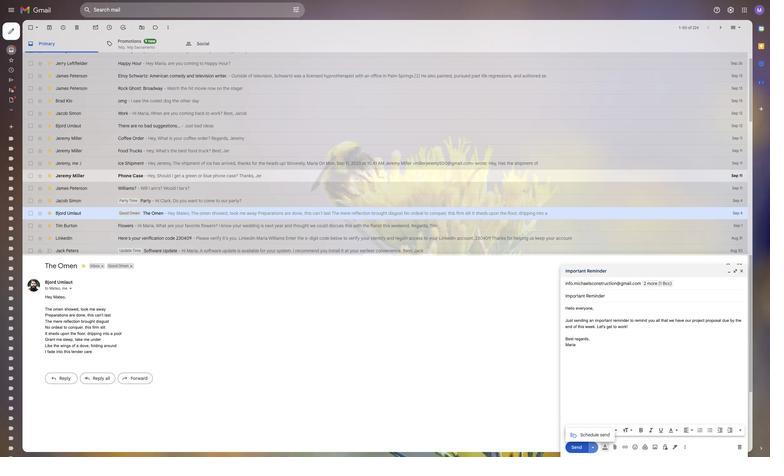 Task type: describe. For each thing, give the bounding box(es) containing it.
sans serif option
[[589, 428, 614, 434]]

the up discuss
[[332, 211, 340, 216]]

phone case - hey, should i get a green or blue phone case? thanks, jer
[[118, 173, 262, 179]]

your right "it"
[[350, 248, 359, 254]]

the left heads
[[259, 161, 265, 166]]

reply for reply
[[59, 376, 71, 382]]

1 horizontal spatial took
[[230, 211, 239, 216]]

3 row from the top
[[23, 70, 748, 82]]

1 vertical spatial into
[[103, 332, 109, 336]]

am
[[378, 161, 385, 166]]

food trucks - hey, what's the best food truck? best, jer
[[118, 148, 230, 154]]

1 vertical spatial for
[[507, 236, 513, 241]]

promotions, 9 new messages, tab
[[102, 35, 180, 53]]

1 horizontal spatial maria
[[307, 161, 318, 166]]

the up grant
[[45, 319, 52, 324]]

pool
[[114, 332, 122, 336]]

0 vertical spatial reflection
[[352, 211, 371, 216]]

the right has
[[507, 161, 514, 166]]

underline ‪(⌘u)‬ image
[[659, 428, 665, 434]]

be's?
[[179, 186, 190, 191]]

it inside the omen showed, took me away preparations are done, this can't last the mere reflection brought disgust no ordeal to conquer, this firm slit it sheds upon the floor, dripping into a pool grant me sleep, take me under like the wings of a dove, folding around i fade into this tender care
[[45, 332, 47, 336]]

sep inside 'cell'
[[670, 280, 676, 285]]

0 vertical spatial firm
[[457, 211, 465, 216]]

1 horizontal spatial update
[[163, 248, 177, 254]]

case
[[133, 173, 143, 179]]

row containing jerry leftfielder
[[23, 57, 748, 70]]

the down jack peters
[[45, 262, 56, 270]]

james for rock ghost: broadway - watch the hit movie now on the stage!
[[56, 86, 69, 91]]

verification
[[142, 236, 164, 241]]

2 horizontal spatial is
[[261, 223, 264, 229]]

close image
[[740, 269, 745, 274]]

0 vertical spatial conquer,
[[430, 211, 447, 216]]

1 horizontal spatial ,
[[70, 161, 71, 166]]

0 vertical spatial umlaut
[[67, 123, 81, 129]]

hypnotherapist
[[324, 73, 354, 79]]

info.michaelsconstruction@gmail.com
[[566, 281, 642, 287]]

13 row from the top
[[23, 195, 748, 207]]

you left install
[[321, 248, 328, 254]]

2 linkedin from the left
[[239, 236, 256, 241]]

no
[[138, 123, 143, 129]]

1 horizontal spatial disgust
[[389, 211, 403, 216]]

0 vertical spatial at
[[362, 161, 366, 166]]

12 row from the top
[[23, 182, 748, 195]]

2 vertical spatial is
[[238, 248, 241, 254]]

50
[[683, 25, 688, 30]]

hey right hour
[[146, 61, 154, 66]]

tender
[[71, 350, 83, 355]]

4 row from the top
[[23, 82, 748, 95]]

0 vertical spatial 1
[[680, 25, 681, 30]]

1 horizontal spatial mateo,
[[177, 211, 190, 216]]

dove,
[[80, 344, 90, 349]]

account.
[[457, 236, 475, 241]]

1 vertical spatial best,
[[212, 148, 222, 154]]

jerry
[[56, 61, 66, 66]]

year
[[275, 223, 284, 229]]

1 horizontal spatial party
[[141, 198, 151, 204]]

i right should
[[172, 173, 173, 179]]

1 sunny from the left
[[56, 48, 68, 54]]

slit inside the omen showed, took me away preparations are done, this can't last the mere reflection brought disgust no ordeal to conquer, this firm slit it sheds upon the floor, dripping into a pool grant me sleep, take me under like the wings of a dove, folding around i fade into this tender care
[[100, 326, 105, 330]]

sep 4, 2023, 6:00 am
[[670, 280, 706, 285]]

was
[[294, 73, 302, 79]]

hey down 'mateo'
[[45, 295, 52, 300]]

broadway
[[143, 86, 163, 91]]

1 4 from the top
[[741, 199, 743, 203]]

the right "on"
[[223, 86, 230, 91]]

sans serif
[[590, 428, 611, 434]]

insert emoji ‪(⌘⇧2)‬ image
[[633, 445, 639, 451]]

bcc)
[[663, 281, 673, 287]]

it
[[342, 248, 344, 254]]

jacob simon for sep 12
[[56, 111, 81, 116]]

search mail image
[[82, 4, 93, 16]]

- left 'please'
[[193, 236, 195, 241]]

show details image
[[69, 287, 72, 291]]

past
[[472, 73, 481, 79]]

miller for phone case - hey, should i get a green or blue phone case? thanks, jer
[[73, 173, 85, 179]]

order
[[133, 136, 144, 141]]

1 horizontal spatial it
[[473, 211, 475, 216]]

the down will on the top of page
[[143, 211, 151, 216]]

2 horizontal spatial into
[[537, 211, 544, 216]]

phone
[[213, 173, 226, 179]]

0 vertical spatial showed,
[[212, 211, 229, 216]]

jeremy miller for coffee order
[[56, 136, 82, 141]]

jacob for sep 4
[[56, 198, 68, 204]]

coming for back
[[179, 111, 194, 116]]

0 vertical spatial floor,
[[508, 211, 518, 216]]

add to tasks image
[[120, 24, 126, 31]]

preparations inside the omen showed, took me away preparations are done, this can't last the mere reflection brought disgust no ordeal to conquer, this firm slit it sheds upon the floor, dripping into a pool grant me sleep, take me under like the wings of a dove, folding around i fade into this tender care
[[45, 313, 68, 318]]

take
[[75, 338, 83, 342]]

1 230409 from the left
[[176, 236, 192, 241]]

1 horizontal spatial best,
[[224, 111, 234, 116]]

upon inside the omen showed, took me away preparations are done, this can't last the mere reflection brought disgust no ordeal to conquer, this firm slit it sheds upon the floor, dripping into a pool grant me sleep, take me under like the wings of a dove, folding around i fade into this tender care
[[60, 332, 69, 336]]

inbox button
[[89, 263, 100, 269]]

just sending an important reminder to remind you all that we have our project proposal due by the end of this week. let's get to work!
[[566, 319, 742, 329]]

hey down '9'
[[138, 48, 146, 54]]

last inside the omen showed, took me away preparations are done, this can't last the mere reflection brought disgust no ordeal to conquer, this firm slit it sheds upon the floor, dripping into a pool grant me sleep, take me under like the wings of a dove, folding around i fade into this tender care
[[105, 313, 111, 318]]

indent less ‪(⌘[)‬ image
[[718, 428, 724, 434]]

maria inside best regards, maria
[[566, 343, 576, 348]]

us
[[530, 236, 535, 241]]

sep 11 for arrived,
[[733, 161, 743, 166]]

13 for stage!
[[740, 86, 743, 91]]

0 horizontal spatial sincerely,
[[216, 48, 235, 54]]

hey down do
[[168, 211, 176, 216]]

- right flowers in the left of the page
[[135, 223, 137, 229]]

food
[[118, 148, 128, 154]]

2 vertical spatial bjord
[[45, 280, 56, 285]]

1 bad from the left
[[145, 123, 152, 129]]

brad klo
[[56, 98, 72, 104]]

the omen showed, took me away preparations are done, this can't last the mere reflection brought disgust no ordeal to conquer, this firm slit it sheds upon the floor, dripping into a pool grant me sleep, take me under like the wings of a dove, folding around i fade into this tender care
[[45, 307, 122, 355]]

you down 'dog'
[[171, 111, 178, 116]]

jerry leftfielder
[[56, 61, 88, 66]]

- down the williams? - will i am's? would i be's?
[[152, 198, 154, 204]]

1 vertical spatial jer
[[256, 173, 262, 179]]

0 vertical spatial jer
[[223, 148, 230, 154]]

hey, left has
[[489, 161, 498, 166]]

movie
[[195, 86, 207, 91]]

james peterson for williams?
[[56, 186, 87, 191]]

1 happy from the left
[[118, 61, 131, 66]]

peterson for rock
[[70, 86, 87, 91]]

the right saw
[[142, 98, 149, 104]]

important
[[566, 269, 586, 274]]

your right access
[[430, 236, 438, 241]]

sep 12 for there are no bad suggestions... - just bad ideas
[[732, 124, 743, 128]]

2023
[[351, 161, 361, 166]]

sep 12 for work - hi maria, when are you coming back to work? best, jacob
[[732, 111, 743, 116]]

your left "coffee" on the left of the page
[[174, 136, 183, 141]]

snooze image
[[106, 24, 113, 31]]

i inside the omen showed, took me away preparations are done, this can't last the mere reflection brought disgust no ordeal to conquer, this firm slit it sheds upon the floor, dripping into a pool grant me sleep, take me under like the wings of a dove, folding around i fade into this tender care
[[45, 350, 46, 355]]

jacob simon for sep 4
[[56, 198, 81, 204]]

2 shipment from the left
[[515, 161, 533, 166]]

Message Body text field
[[566, 306, 744, 423]]

- right hour
[[143, 61, 145, 66]]

peterson for williams?
[[70, 186, 87, 191]]

bjord for 7th row from the top of the the omen main content
[[56, 123, 66, 129]]

springs.[2]
[[399, 73, 420, 79]]

your up earliest at left bottom
[[361, 236, 370, 241]]

williams?
[[118, 186, 137, 191]]

are left no
[[131, 123, 137, 129]]

and up hit
[[187, 73, 194, 79]]

the left best
[[171, 148, 177, 154]]

1 horizontal spatial brought
[[372, 211, 388, 216]]

schwartz
[[274, 73, 293, 79]]

0 vertical spatial preparations
[[258, 211, 284, 216]]

comedy
[[170, 73, 186, 79]]

there are no bad suggestions... - just bad ideas
[[118, 123, 214, 129]]

row containing linkedin
[[23, 232, 748, 245]]

elroy
[[118, 73, 128, 79]]

1 horizontal spatial no
[[404, 211, 410, 216]]

good for good omen
[[108, 264, 118, 268]]

the up "sleep,"
[[71, 332, 76, 336]]

0 vertical spatial last
[[324, 211, 331, 216]]

Subject field
[[566, 293, 744, 300]]

2 sunny from the left
[[236, 48, 248, 54]]

row containing jack peters
[[23, 245, 748, 257]]

all inside just sending an important reminder to remind you all that we have our project proposal due by the end of this week. let's get to work!
[[657, 319, 661, 323]]

sunny side
[[56, 48, 78, 54]]

the left hit
[[181, 86, 187, 91]]

james for williams? - will i am's? would i be's?
[[56, 186, 69, 191]]

- down clark, at the left top of page
[[165, 211, 167, 216]]

send button
[[566, 442, 589, 454]]

primary
[[39, 41, 55, 46]]

insert signature image
[[673, 445, 679, 451]]

3 13 from the top
[[740, 99, 743, 103]]

heads
[[267, 161, 279, 166]]

1 horizontal spatial ordeal
[[411, 211, 424, 216]]

1 verify from the left
[[210, 236, 222, 241]]

1 50 of 224
[[680, 25, 700, 30]]

oct
[[735, 48, 741, 53]]

best regards, maria
[[566, 337, 590, 348]]

hi right work
[[133, 111, 137, 116]]

formatting options toolbar
[[566, 425, 746, 437]]

0 vertical spatial dripping
[[519, 211, 536, 216]]

work
[[118, 111, 128, 116]]

enter
[[286, 236, 297, 241]]

maria, up american
[[155, 61, 167, 66]]

i right "system."
[[293, 248, 294, 254]]

hi right flowers in the left of the page
[[138, 223, 142, 229]]

reflection inside the omen showed, took me away preparations are done, this can't last the mere reflection brought disgust no ordeal to conquer, this firm slit it sheds upon the floor, dripping into a pool grant me sleep, take me under like the wings of a dove, folding around i fade into this tender care
[[64, 319, 80, 324]]

sep 11 for jeremy
[[733, 136, 743, 141]]

mon,
[[326, 161, 336, 166]]

- right 'yelp'
[[135, 48, 137, 54]]

earliest
[[360, 248, 375, 254]]

work - hi maria, when are you coming back to work? best, jacob
[[118, 111, 247, 116]]

your left favorite at left
[[175, 223, 184, 229]]

2 vertical spatial bjord umlaut
[[45, 280, 73, 285]]

flowers
[[118, 223, 134, 229]]

coffee order - hey, what is your coffee order? regards, jeremy
[[118, 136, 245, 141]]

1 vertical spatial mateo,
[[53, 295, 66, 300]]

promotions
[[118, 38, 141, 44]]

you.
[[229, 236, 238, 241]]

work?
[[211, 111, 223, 116]]

0 vertical spatial with
[[356, 73, 364, 79]]

attach files image
[[613, 445, 619, 451]]

our for project
[[686, 319, 692, 323]]

wrote:
[[476, 161, 488, 166]]

minimize image
[[727, 269, 732, 274]]

11 for arrived,
[[741, 161, 743, 166]]

folding
[[91, 344, 103, 349]]

- right work
[[129, 111, 131, 116]]

1 vertical spatial bjord umlaut
[[56, 211, 81, 216]]

have
[[676, 319, 685, 323]]

cutest
[[150, 98, 163, 104]]

2 tim from the left
[[430, 223, 437, 229]]

you down borrow
[[176, 61, 183, 66]]

your right keep
[[547, 236, 555, 241]]

reply all
[[93, 376, 110, 382]]

social tab
[[181, 35, 260, 53]]

time for software
[[133, 249, 141, 253]]

0 horizontal spatial into
[[56, 350, 63, 355]]

jacob right work?
[[235, 111, 247, 116]]

11,
[[346, 161, 350, 166]]

our for party?
[[221, 198, 228, 204]]

i left be's?
[[177, 186, 178, 191]]

1 vertical spatial umlaut
[[67, 211, 81, 216]]

- left watch
[[164, 86, 166, 91]]

office
[[371, 73, 382, 79]]

- right trucks
[[143, 148, 145, 154]]

on
[[319, 161, 325, 166]]

0 horizontal spatial ,
[[60, 286, 61, 291]]

row containing brad klo
[[23, 95, 748, 107]]

hey, for hey, what is your coffee order? regards, jeremy
[[148, 136, 157, 141]]

Search mail text field
[[94, 7, 275, 13]]

1 horizontal spatial can't
[[313, 211, 323, 216]]

your left "system."
[[267, 248, 276, 254]]

1 horizontal spatial slit
[[466, 211, 471, 216]]

- left i
[[128, 98, 130, 104]]

remind
[[635, 319, 648, 323]]

send
[[572, 445, 583, 451]]

1 horizontal spatial mere
[[341, 211, 351, 216]]

0 vertical spatial away
[[247, 211, 257, 216]]

0 vertical spatial upon
[[489, 211, 499, 216]]

the right the jeremy,
[[173, 161, 181, 166]]

your right know
[[233, 223, 242, 229]]

12 for there are no bad suggestions... - just bad ideas
[[740, 124, 743, 128]]

row containing jeremy
[[23, 157, 748, 170]]

the inside just sending an important reminder to remind you all that we have our project proposal due by the end of this week. let's get to work!
[[736, 319, 742, 323]]

the right like
[[54, 344, 59, 349]]

hey mateo,
[[45, 295, 66, 300]]

sheds inside row
[[476, 211, 488, 216]]

peterson for elroy
[[70, 73, 87, 79]]

2 horizontal spatial best,
[[403, 248, 414, 254]]

sep 13 for schwartz
[[732, 73, 743, 78]]

hi left the a
[[182, 248, 186, 254]]

will
[[141, 186, 148, 191]]

of inside the omen showed, took me away preparations are done, this can't last the mere reflection brought disgust no ordeal to conquer, this firm slit it sheds upon the floor, dripping into a pool grant me sleep, take me under like the wings of a dove, folding around i fade into this tender care
[[72, 344, 75, 349]]

more formatting options image
[[738, 428, 744, 434]]

done, inside the omen showed, took me away preparations are done, this can't last the mere reflection brought disgust no ordeal to conquer, this firm slit it sheds upon the floor, dripping into a pool grant me sleep, take me under like the wings of a dove, folding around i fade into this tender care
[[76, 313, 86, 318]]

coming for to
[[184, 61, 199, 66]]

1 jack from the left
[[56, 248, 65, 254]]

omen for the omen
[[58, 262, 77, 270]]

maria, left the a
[[187, 248, 199, 254]]

- right shipment in the left top of the page
[[145, 161, 147, 166]]

order?
[[197, 136, 211, 141]]

2 happy from the left
[[205, 61, 218, 66]]

row containing sunny side
[[23, 45, 748, 57]]

i
[[131, 98, 132, 104]]

flowers?
[[201, 223, 218, 229]]

took inside the omen showed, took me away preparations are done, this can't last the mere reflection brought disgust no ordeal to conquer, this firm slit it sheds upon the floor, dripping into a pool grant me sleep, take me under like the wings of a dove, folding around i fade into this tender care
[[81, 307, 88, 312]]

support image
[[714, 6, 721, 14]]

aug 31
[[732, 236, 743, 241]]

se
[[542, 73, 547, 79]]

0 vertical spatial regards,
[[212, 136, 229, 141]]

and left regain
[[387, 236, 395, 241]]

party time party - hi clark, do you want to come to our party?
[[119, 198, 242, 204]]

good for good omen the omen - hey mateo, the omen showed, took me away preparations are done, this can't last the mere reflection brought disgust no ordeal to conquer, this firm slit it sheds upon the floor, dripping into a
[[119, 211, 129, 216]]

and right year
[[285, 223, 292, 229]]

when
[[151, 111, 162, 116]]

ice
[[118, 161, 124, 166]]

are right when
[[163, 111, 170, 116]]

3 linkedin from the left
[[440, 236, 456, 241]]

simon for sep 12
[[69, 111, 81, 116]]

sep 26
[[732, 61, 743, 66]]

the up "thanks"
[[501, 211, 507, 216]]

get inside just sending an important reminder to remind you all that we have our project proposal due by the end of this week. let's get to work!
[[607, 325, 613, 329]]

your right here's
[[132, 236, 141, 241]]

helping
[[514, 236, 529, 241]]

and left authored
[[514, 73, 522, 79]]

2 inside important reminder dialog
[[644, 281, 647, 287]]

would
[[164, 186, 176, 191]]

2 verify from the left
[[349, 236, 360, 241]]

- left the a
[[179, 248, 181, 254]]

regressions,
[[489, 73, 513, 79]]

omen down clark, at the left top of page
[[152, 211, 164, 216]]

oct 1
[[735, 48, 743, 53]]

party?
[[229, 198, 242, 204]]

9 new
[[145, 39, 155, 43]]

11 row from the top
[[23, 170, 748, 182]]

are up comedy
[[168, 61, 175, 66]]



Task type: vqa. For each thing, say whether or not it's contained in the screenshot.
The Ontario
no



Task type: locate. For each thing, give the bounding box(es) containing it.
pop out image
[[734, 269, 739, 274]]

reply for reply all
[[93, 376, 104, 382]]

our inside the omen main content
[[221, 198, 228, 204]]

3 james peterson from the top
[[56, 186, 87, 191]]

1 peterson from the top
[[70, 73, 87, 79]]

2 jeremy miller from the top
[[56, 148, 82, 154]]

happy
[[118, 61, 131, 66], [205, 61, 218, 66]]

me
[[72, 161, 78, 166], [240, 211, 246, 216], [62, 286, 67, 291], [90, 307, 95, 312], [56, 338, 62, 342], [84, 338, 90, 342]]

peterson down leftfielder
[[70, 73, 87, 79]]

1 sep 4 from the top
[[734, 199, 743, 203]]

bulleted list ‪(⌘⇧8)‬ image
[[708, 428, 714, 434]]

case?
[[227, 173, 239, 179]]

16 row from the top
[[23, 232, 748, 245]]

delete image
[[74, 24, 80, 31]]

aug for jack peters
[[731, 249, 738, 253]]

hello
[[566, 306, 575, 311]]

0 horizontal spatial done,
[[76, 313, 86, 318]]

please
[[196, 236, 209, 241]]

regain
[[396, 236, 408, 241]]

1 vertical spatial sep 12
[[732, 124, 743, 128]]

1 vertical spatial upon
[[60, 332, 69, 336]]

1 james peterson from the top
[[56, 73, 87, 79]]

outside
[[232, 73, 247, 79]]

maria, up verification
[[143, 223, 155, 229]]

1 for flowers - hi maria, what are your favorite flowers? i know your wedding is next year and thought we could discuss this with the florist this weekend. regards, tim
[[742, 224, 743, 228]]

None checkbox
[[28, 24, 34, 31], [28, 48, 34, 54], [28, 60, 34, 67], [28, 73, 34, 79], [28, 85, 34, 92], [28, 110, 34, 117], [28, 135, 34, 142], [28, 148, 34, 154], [28, 160, 34, 167], [28, 173, 34, 179], [28, 185, 34, 192], [28, 198, 34, 204], [28, 210, 34, 217], [28, 223, 34, 229], [28, 235, 34, 242], [28, 248, 34, 254], [28, 24, 34, 31], [28, 48, 34, 54], [28, 60, 34, 67], [28, 73, 34, 79], [28, 85, 34, 92], [28, 110, 34, 117], [28, 135, 34, 142], [28, 148, 34, 154], [28, 160, 34, 167], [28, 173, 34, 179], [28, 185, 34, 192], [28, 198, 34, 204], [28, 210, 34, 217], [28, 223, 34, 229], [28, 235, 34, 242], [28, 248, 34, 254]]

williams? - will i am's? would i be's?
[[118, 186, 190, 191]]

2 horizontal spatial for
[[507, 236, 513, 241]]

1 horizontal spatial sunny
[[236, 48, 248, 54]]

bjord umlaut up the 'tim burton' at the left
[[56, 211, 81, 216]]

2 code from the left
[[320, 236, 330, 241]]

maria left the on on the top left of the page
[[307, 161, 318, 166]]

or
[[198, 173, 202, 179]]

0 horizontal spatial no
[[45, 326, 50, 330]]

1 vertical spatial disgust
[[96, 319, 109, 324]]

jacob simon up the 'tim burton' at the left
[[56, 198, 81, 204]]

james peterson for elroy schwartz: american comedy and television writer.
[[56, 73, 87, 79]]

what for maria,
[[156, 223, 167, 229]]

1 vertical spatial coming
[[179, 111, 194, 116]]

- right order at left
[[145, 136, 147, 141]]

james peterson up the klo
[[56, 86, 87, 91]]

toggle split pane mode image
[[731, 24, 737, 31]]

None search field
[[80, 3, 305, 18]]

disgust inside the omen showed, took me away preparations are done, this can't last the mere reflection brought disgust no ordeal to conquer, this firm slit it sheds upon the floor, dripping into a pool grant me sleep, take me under like the wings of a dove, folding around i fade into this tender care
[[96, 319, 109, 324]]

1 james from the top
[[56, 73, 69, 79]]

reminder
[[588, 269, 607, 274]]

good up flowers in the left of the page
[[119, 211, 129, 216]]

there
[[118, 123, 130, 129]]

maria, for can
[[147, 48, 159, 54]]

2 sep 12 from the top
[[732, 124, 743, 128]]

0 vertical spatial can't
[[313, 211, 323, 216]]

insert photo image
[[653, 445, 659, 451]]

phone
[[118, 173, 132, 179]]

italic ‪(⌘i)‬ image
[[649, 428, 655, 434]]

away up wedding
[[247, 211, 257, 216]]

linkedin up available
[[239, 236, 256, 241]]

jacob
[[56, 111, 68, 116], [235, 111, 247, 116], [56, 198, 68, 204]]

0 vertical spatial 13
[[740, 73, 743, 78]]

archive image
[[46, 24, 53, 31]]

0 vertical spatial simon
[[69, 111, 81, 116]]

sheds inside the omen showed, took me away preparations are done, this can't last the mere reflection brought disgust no ordeal to conquer, this firm slit it sheds upon the floor, dripping into a pool grant me sleep, take me under like the wings of a dove, folding around i fade into this tender care
[[48, 332, 59, 336]]

2 4 from the top
[[741, 211, 743, 216]]

6 row from the top
[[23, 107, 748, 120]]

took up take
[[81, 307, 88, 312]]

i right will on the top of page
[[149, 186, 150, 191]]

row
[[23, 45, 748, 57], [23, 57, 748, 70], [23, 70, 748, 82], [23, 82, 748, 95], [23, 95, 748, 107], [23, 107, 748, 120], [23, 120, 748, 132], [23, 132, 748, 145], [23, 145, 748, 157], [23, 157, 748, 170], [23, 170, 748, 182], [23, 182, 748, 195], [23, 195, 748, 207], [23, 207, 748, 220], [23, 220, 748, 232], [23, 232, 748, 245], [23, 245, 748, 257]]

1 horizontal spatial preparations
[[258, 211, 284, 216]]

took down the party?
[[230, 211, 239, 216]]

0 horizontal spatial sheds
[[48, 332, 59, 336]]

hi left clark, at the left top of page
[[155, 198, 159, 204]]

florist
[[371, 223, 382, 229]]

- right writer.
[[229, 73, 231, 79]]

0 vertical spatial ordeal
[[411, 211, 424, 216]]

hey, left should
[[148, 173, 156, 179]]

2 230409 from the left
[[476, 236, 491, 241]]

shipment
[[182, 161, 200, 166], [515, 161, 533, 166]]

omen down here's
[[118, 264, 129, 268]]

omen down jack peters
[[58, 262, 77, 270]]

a
[[200, 248, 203, 254]]

available
[[242, 248, 259, 254]]

10:41
[[367, 161, 377, 166]]

5 row from the top
[[23, 95, 748, 107]]

sleep,
[[63, 338, 74, 342]]

1 horizontal spatial 2
[[644, 281, 647, 287]]

at left the "10:41"
[[362, 161, 366, 166]]

1 vertical spatial james peterson
[[56, 86, 87, 91]]

1 jeremy miller from the top
[[56, 136, 82, 141]]

system.
[[277, 248, 292, 254]]

3 jeremy miller from the top
[[56, 173, 85, 179]]

brought inside the omen showed, took me away preparations are done, this can't last the mere reflection brought disgust no ordeal to conquer, this firm slit it sheds upon the floor, dripping into a pool grant me sleep, take me under like the wings of a dove, folding around i fade into this tender care
[[81, 319, 95, 324]]

hey, for hey, what's the best food truck? best, jer
[[147, 148, 155, 154]]

0 vertical spatial get
[[174, 173, 181, 179]]

0 horizontal spatial conquer,
[[68, 326, 84, 330]]

we inside just sending an important reminder to remind you all that we have our project proposal due by the end of this week. let's get to work!
[[670, 319, 675, 323]]

1 vertical spatial firm
[[92, 326, 99, 330]]

miller for food trucks - hey, what's the best food truck? best, jer
[[71, 148, 82, 154]]

serif
[[601, 428, 611, 434]]

writer.
[[215, 73, 227, 79]]

hey left the jeremy,
[[148, 161, 156, 166]]

None checkbox
[[28, 98, 34, 104], [28, 123, 34, 129], [28, 98, 34, 104], [28, 123, 34, 129]]

verify left it's
[[210, 236, 222, 241]]

best,
[[224, 111, 234, 116], [212, 148, 222, 154], [403, 248, 414, 254]]

at
[[362, 161, 366, 166], [345, 248, 349, 254]]

omen inside the omen showed, took me away preparations are done, this can't last the mere reflection brought disgust no ordeal to conquer, this firm slit it sheds upon the floor, dripping into a pool grant me sleep, take me under like the wings of a dove, folding around i fade into this tender care
[[53, 307, 63, 312]]

0 vertical spatial disgust
[[389, 211, 403, 216]]

of inside just sending an important reminder to remind you all that we have our project proposal due by the end of this week. let's get to work!
[[574, 325, 577, 329]]

flowers - hi maria, what are your favorite flowers? i know your wedding is next year and thought we could discuss this with the florist this weekend. regards, tim
[[118, 223, 437, 229]]

you right do
[[180, 198, 187, 204]]

has
[[499, 161, 506, 166]]

jeremy miller for phone case
[[56, 173, 85, 179]]

1 vertical spatial what
[[156, 223, 167, 229]]

makeup?
[[197, 48, 215, 54]]

important reminder dialog
[[561, 265, 749, 458]]

0 vertical spatial peterson
[[70, 73, 87, 79]]

0 vertical spatial just
[[185, 123, 193, 129]]

1 vertical spatial omen
[[53, 307, 63, 312]]

2023,
[[681, 280, 691, 285]]

i right can
[[169, 48, 170, 54]]

an inside the omen main content
[[365, 73, 370, 79]]

good inside the good omen button
[[108, 264, 118, 268]]

to mateo , me
[[45, 286, 67, 291]]

1 row from the top
[[23, 45, 748, 57]]

1 horizontal spatial tim
[[430, 223, 437, 229]]

navigation
[[0, 20, 75, 458]]

ordeal inside the omen showed, took me away preparations are done, this can't last the mere reflection brought disgust no ordeal to conquer, this firm slit it sheds upon the floor, dripping into a pool grant me sleep, take me under like the wings of a dove, folding around i fade into this tender care
[[51, 326, 63, 330]]

an inside just sending an important reminder to remind you all that we have our project proposal due by the end of this week. let's get to work!
[[590, 319, 595, 323]]

you
[[176, 61, 183, 66], [171, 111, 178, 116], [180, 198, 187, 204], [321, 248, 328, 254], [649, 319, 656, 323]]

insert link ‪(⌘k)‬ image
[[623, 445, 629, 451]]

2 13 from the top
[[740, 86, 743, 91]]

1 13 from the top
[[740, 73, 743, 78]]

bjord down brad
[[56, 123, 66, 129]]

sep 11 for blue
[[732, 174, 743, 178]]

bold ‪(⌘b)‬ image
[[639, 428, 645, 434]]

grant
[[45, 338, 55, 342]]

just up "coffee" on the left of the page
[[185, 123, 193, 129]]

time inside update time software update - hi maria, a software update is available for your system. i recommend you install it at your earliest convenience. best, jack
[[133, 249, 141, 253]]

2 inside jeremy , me 2
[[80, 161, 82, 166]]

software
[[204, 248, 221, 254]]

makeup - hey maria, can i borrow your makeup? sincerely, sunny
[[118, 48, 248, 54]]

1 shipment from the left
[[182, 161, 200, 166]]

for right "thanks"
[[507, 236, 513, 241]]

this inside just sending an important reminder to remind you all that we have our project proposal due by the end of this week. let's get to work!
[[578, 325, 585, 329]]

update inside update time software update - hi maria, a software update is available for your system. i recommend you install it at your earliest convenience. best, jack
[[119, 249, 132, 253]]

primary tab
[[23, 35, 101, 53]]

for for 10:41
[[252, 161, 258, 166]]

dripping inside the omen showed, took me away preparations are done, this can't last the mere reflection brought disgust no ordeal to conquer, this firm slit it sheds upon the floor, dripping into a pool grant me sleep, take me under like the wings of a dove, folding around i fade into this tender care
[[87, 332, 102, 336]]

are inside the omen showed, took me away preparations are done, this can't last the mere reflection brought disgust no ordeal to conquer, this firm slit it sheds upon the floor, dripping into a pool grant me sleep, take me under like the wings of a dove, folding around i fade into this tender care
[[69, 313, 75, 318]]

maria, down new
[[147, 48, 159, 54]]

yelp, yelp sacramento
[[118, 45, 155, 50]]

1 linkedin from the left
[[56, 236, 72, 241]]

0 vertical spatial no
[[404, 211, 410, 216]]

authored
[[523, 73, 541, 79]]

3 sep 13 from the top
[[732, 99, 743, 103]]

thought
[[293, 223, 309, 229]]

peterson up the klo
[[70, 86, 87, 91]]

1 vertical spatial get
[[607, 325, 613, 329]]

stage!
[[231, 86, 243, 91]]

bjord for 4th row from the bottom of the the omen main content
[[56, 211, 66, 216]]

time
[[129, 199, 137, 203], [133, 249, 141, 253]]

care
[[84, 350, 92, 355]]

to inside the omen showed, took me away preparations are done, this can't last the mere reflection brought disgust no ordeal to conquer, this firm slit it sheds upon the floor, dripping into a pool grant me sleep, take me under like the wings of a dove, folding around i fade into this tender care
[[64, 326, 67, 330]]

tab list containing promotions
[[23, 35, 753, 53]]

makeup
[[118, 48, 134, 54]]

by
[[731, 319, 735, 323]]

is left next
[[261, 223, 264, 229]]

0 vertical spatial took
[[230, 211, 239, 216]]

just
[[185, 123, 193, 129], [566, 319, 573, 323]]

coffee
[[118, 136, 132, 141]]

13 for schwartz
[[740, 73, 743, 78]]

sep 1
[[734, 224, 743, 228]]

1 vertical spatial dripping
[[87, 332, 102, 336]]

jeremy miller for food trucks
[[56, 148, 82, 154]]

1 vertical spatial reflection
[[64, 319, 80, 324]]

0 horizontal spatial dripping
[[87, 332, 102, 336]]

slit up the under
[[100, 326, 105, 330]]

1 horizontal spatial we
[[670, 319, 675, 323]]

no
[[404, 211, 410, 216], [45, 326, 50, 330]]

preparations
[[258, 211, 284, 216], [45, 313, 68, 318]]

peterson down jeremy , me 2
[[70, 186, 87, 191]]

3 james from the top
[[56, 186, 69, 191]]

miller for coffee order - hey, what is your coffee order? regards, jeremy
[[71, 136, 82, 141]]

0 vertical spatial aug
[[732, 236, 739, 241]]

wedding
[[243, 223, 260, 229]]

preparations down hey mateo,
[[45, 313, 68, 318]]

time for party
[[129, 199, 137, 203]]

happy left hour?
[[205, 61, 218, 66]]

conquer, inside the omen showed, took me away preparations are done, this can't last the mere reflection brought disgust no ordeal to conquer, this firm slit it sheds upon the floor, dripping into a pool grant me sleep, take me under like the wings of a dove, folding around i fade into this tender care
[[68, 326, 84, 330]]

simon up burton
[[69, 198, 81, 204]]

the left 6- at the bottom left of the page
[[298, 236, 304, 241]]

klo
[[66, 98, 72, 104]]

sending
[[575, 319, 589, 323]]

what for hey,
[[158, 136, 168, 141]]

clark,
[[161, 198, 172, 204]]

26
[[739, 61, 743, 66]]

the down hey mateo,
[[45, 307, 52, 312]]

good inside "good omen the omen - hey mateo, the omen showed, took me away preparations are done, this can't last the mere reflection brought disgust no ordeal to conquer, this firm slit it sheds upon the floor, dripping into a"
[[119, 211, 129, 216]]

1 reply from the left
[[59, 376, 71, 382]]

0 vertical spatial 12
[[740, 111, 743, 116]]

toggle confidential mode image
[[663, 445, 669, 451]]

also
[[428, 73, 436, 79]]

licensed
[[307, 73, 323, 79]]

mateo, down to mateo , me
[[53, 295, 66, 300]]

sunny up outside
[[236, 48, 248, 54]]

can't inside the omen showed, took me away preparations are done, this can't last the mere reflection brought disgust no ordeal to conquer, this firm slit it sheds upon the floor, dripping into a pool grant me sleep, take me under like the wings of a dove, folding around i fade into this tender care
[[95, 313, 103, 318]]

am's?
[[151, 186, 163, 191]]

the down want
[[191, 211, 199, 216]]

1 vertical spatial 12
[[740, 124, 743, 128]]

away up the under
[[96, 307, 106, 312]]

8 row from the top
[[23, 132, 748, 145]]

more image
[[165, 24, 171, 31]]

just inside the omen main content
[[185, 123, 193, 129]]

0 vertical spatial omen
[[200, 211, 211, 216]]

0 vertical spatial is
[[169, 136, 173, 141]]

0 vertical spatial slit
[[466, 211, 471, 216]]

party inside the party time party - hi clark, do you want to come to our party?
[[119, 199, 129, 203]]

2 horizontal spatial linkedin
[[440, 236, 456, 241]]

maria, for what
[[143, 223, 155, 229]]

2 jacob simon from the top
[[56, 198, 81, 204]]

james peterson for rock ghost: broadway
[[56, 86, 87, 91]]

- down work - hi maria, when are you coming back to work? best, jacob
[[182, 123, 184, 129]]

and
[[187, 73, 194, 79], [514, 73, 522, 79], [285, 223, 292, 229], [387, 236, 395, 241]]

omen up flowers in the left of the page
[[130, 211, 140, 216]]

james for elroy schwartz: american comedy and television writer. - outside of television, schwartz was a licensed hypnotherapist with an office in palm springs.[2] he also painted, pursued past life regressions, and authored se
[[56, 73, 69, 79]]

more options image
[[684, 445, 688, 451]]

proposal
[[706, 319, 722, 323]]

time left software
[[133, 249, 141, 253]]

1 horizontal spatial jer
[[256, 173, 262, 179]]

0 vertical spatial good
[[119, 211, 129, 216]]

aug left 31
[[732, 236, 739, 241]]

get inside the omen main content
[[174, 173, 181, 179]]

insert files using drive image
[[643, 445, 649, 451]]

1 vertical spatial all
[[105, 376, 110, 382]]

0 horizontal spatial maria
[[257, 236, 268, 241]]

1 vertical spatial we
[[670, 319, 675, 323]]

reflection up the florist
[[352, 211, 371, 216]]

1 horizontal spatial at
[[362, 161, 366, 166]]

more send options image
[[590, 445, 597, 451]]

1 sep 13 from the top
[[732, 73, 743, 78]]

1 horizontal spatial done,
[[292, 211, 304, 216]]

0 horizontal spatial slit
[[100, 326, 105, 330]]

1 horizontal spatial regards,
[[412, 223, 429, 229]]

away inside the omen showed, took me away preparations are done, this can't last the mere reflection brought disgust no ordeal to conquer, this firm slit it sheds upon the floor, dripping into a pool grant me sleep, take me under like the wings of a dove, folding around i fade into this tender care
[[96, 307, 106, 312]]

showed, up know
[[212, 211, 229, 216]]

around
[[104, 344, 117, 349]]

maria, for when
[[138, 111, 150, 116]]

are
[[168, 61, 175, 66], [163, 111, 170, 116], [131, 123, 137, 129], [285, 211, 291, 216], [168, 223, 174, 229], [69, 313, 75, 318]]

2 james peterson from the top
[[56, 86, 87, 91]]

advanced search options image
[[290, 3, 303, 16]]

1 vertical spatial good
[[108, 264, 118, 268]]

settings image
[[728, 6, 735, 14]]

2 bad from the left
[[194, 123, 202, 129]]

7 row from the top
[[23, 120, 748, 132]]

2 jack from the left
[[414, 248, 424, 254]]

1 horizontal spatial our
[[686, 319, 692, 323]]

the omen main content
[[23, 20, 753, 458]]

1 for makeup - hey maria, can i borrow your makeup? sincerely, sunny
[[742, 48, 743, 53]]

0 vertical spatial bjord umlaut
[[56, 123, 81, 129]]

3 peterson from the top
[[70, 186, 87, 191]]

update down here's
[[119, 249, 132, 253]]

0 vertical spatial 2
[[80, 161, 82, 166]]

sincerely, right up!
[[287, 161, 306, 166]]

the omen
[[45, 262, 77, 270]]

1 horizontal spatial bad
[[194, 123, 202, 129]]

do
[[173, 198, 179, 204]]

mateo
[[49, 286, 60, 291]]

it up grant
[[45, 332, 47, 336]]

230409 left "thanks"
[[476, 236, 491, 241]]

- right case
[[145, 173, 147, 179]]

sep 4, 2023, 6:00 am cell
[[670, 279, 706, 286]]

code right digit
[[320, 236, 330, 241]]

showed,
[[212, 211, 229, 216], [64, 307, 80, 312]]

firm up account.
[[457, 211, 465, 216]]

jacob down brad
[[56, 111, 68, 116]]

are up flowers - hi maria, what are your favorite flowers? i know your wedding is next year and thought we could discuss this with the florist this weekend. regards, tim
[[285, 211, 291, 216]]

row containing tim burton
[[23, 220, 748, 232]]

0 horizontal spatial floor,
[[77, 332, 86, 336]]

done, up thought
[[292, 211, 304, 216]]

television
[[195, 73, 214, 79]]

1 12 from the top
[[740, 111, 743, 116]]

1 vertical spatial done,
[[76, 313, 86, 318]]

know
[[221, 223, 232, 229]]

your right borrow
[[187, 48, 196, 54]]

1 code from the left
[[165, 236, 175, 241]]

discuss
[[329, 223, 344, 229]]

you right remind
[[649, 319, 656, 323]]

aug for linkedin
[[732, 236, 739, 241]]

now
[[208, 86, 216, 91]]

for right available
[[260, 248, 266, 254]]

undo ‪(⌘z)‬ image
[[569, 428, 575, 434]]

0 horizontal spatial tim
[[56, 223, 63, 229]]

1 horizontal spatial reply
[[93, 376, 104, 382]]

come
[[204, 198, 215, 204]]

0 vertical spatial sep 13
[[732, 73, 743, 78]]

we right that
[[670, 319, 675, 323]]

are left favorite at left
[[168, 223, 174, 229]]

1 vertical spatial time
[[133, 249, 141, 253]]

the right 'dog'
[[173, 98, 179, 104]]

for for best,
[[260, 248, 266, 254]]

hey, for hey, should i get a green or blue phone case? thanks, jer
[[148, 173, 156, 179]]

all inside the omen main content
[[105, 376, 110, 382]]

2 sep 13 from the top
[[732, 86, 743, 91]]

discard draft ‪(⌘⇧d)‬ image
[[737, 445, 744, 451]]

1 horizontal spatial jack
[[414, 248, 424, 254]]

what up verification
[[156, 223, 167, 229]]

1 horizontal spatial reflection
[[352, 211, 371, 216]]

1 horizontal spatial firm
[[457, 211, 465, 216]]

sep 13
[[732, 73, 743, 78], [732, 86, 743, 91], [732, 99, 743, 103]]

everyone,
[[576, 306, 594, 311]]

no inside the omen showed, took me away preparations are done, this can't last the mere reflection brought disgust no ordeal to conquer, this firm slit it sheds upon the floor, dripping into a pool grant me sleep, take me under like the wings of a dove, folding around i fade into this tender care
[[45, 326, 50, 330]]

omen inside button
[[118, 264, 129, 268]]

you inside just sending an important reminder to remind you all that we have our project proposal due by the end of this week. let's get to work!
[[649, 319, 656, 323]]

2 vertical spatial umlaut
[[57, 280, 73, 285]]

1 vertical spatial at
[[345, 248, 349, 254]]

all
[[657, 319, 661, 323], [105, 376, 110, 382]]

i left know
[[219, 223, 220, 229]]

tim
[[56, 223, 63, 229], [430, 223, 437, 229]]

- left will on the top of page
[[138, 186, 140, 191]]

linkedin down the 'tim burton' at the left
[[56, 236, 72, 241]]

1 vertical spatial sincerely,
[[287, 161, 306, 166]]

0 horizontal spatial just
[[185, 123, 193, 129]]

disgust up weekend.
[[389, 211, 403, 216]]

1 vertical spatial simon
[[69, 198, 81, 204]]

jacob for sep 12
[[56, 111, 68, 116]]

1 tim from the left
[[56, 223, 63, 229]]

10 row from the top
[[23, 157, 748, 170]]

best, down regain
[[403, 248, 414, 254]]

favorite
[[185, 223, 200, 229]]

2 12 from the top
[[740, 124, 743, 128]]

older image
[[718, 24, 725, 31]]

2 simon from the top
[[69, 198, 81, 204]]

9 row from the top
[[23, 145, 748, 157]]

15 row from the top
[[23, 220, 748, 232]]

0 horizontal spatial firm
[[92, 326, 99, 330]]

indent more ‪(⌘])‬ image
[[728, 428, 734, 434]]

1 sep 12 from the top
[[732, 111, 743, 116]]

move to image
[[139, 24, 145, 31]]

redo ‪(⌘y)‬ image
[[579, 428, 585, 434]]

all left forward link
[[105, 376, 110, 382]]

1 vertical spatial aug
[[731, 249, 738, 253]]

showed, inside the omen showed, took me away preparations are done, this can't last the mere reflection brought disgust no ordeal to conquer, this firm slit it sheds upon the floor, dripping into a pool grant me sleep, take me under like the wings of a dove, folding around i fade into this tender care
[[64, 307, 80, 312]]

0 vertical spatial an
[[365, 73, 370, 79]]

0 horizontal spatial mere
[[53, 319, 62, 324]]

work!
[[619, 325, 628, 329]]

1 horizontal spatial dripping
[[519, 211, 536, 216]]

hey, right order at left
[[148, 136, 157, 141]]

2 vertical spatial 13
[[740, 99, 743, 103]]

1 right "oct"
[[742, 48, 743, 53]]

14 row from the top
[[23, 207, 748, 220]]

jeremy miller
[[56, 136, 82, 141], [56, 148, 82, 154], [56, 173, 85, 179]]

food
[[188, 148, 197, 154]]

0 horizontal spatial is
[[169, 136, 173, 141]]

the left the florist
[[363, 223, 370, 229]]

2 peterson from the top
[[70, 86, 87, 91]]

we inside the omen main content
[[310, 223, 316, 229]]

firm inside the omen showed, took me away preparations are done, this can't last the mere reflection brought disgust no ordeal to conquer, this firm slit it sheds upon the floor, dripping into a pool grant me sleep, take me under like the wings of a dove, folding around i fade into this tender care
[[92, 326, 99, 330]]

our inside just sending an important reminder to remind you all that we have our project proposal due by the end of this week. let's get to work!
[[686, 319, 692, 323]]

2 vertical spatial maria
[[566, 343, 576, 348]]

1 vertical spatial away
[[96, 307, 106, 312]]

2 vertical spatial james
[[56, 186, 69, 191]]

11 for blue
[[740, 174, 743, 178]]

time down williams?
[[129, 199, 137, 203]]

james peterson down jeremy , me 2
[[56, 186, 87, 191]]

that
[[662, 319, 669, 323]]

floor, inside the omen showed, took me away preparations are done, this can't last the mere reflection brought disgust no ordeal to conquer, this firm slit it sheds upon the floor, dripping into a pool grant me sleep, take me under like the wings of a dove, folding around i fade into this tender care
[[77, 332, 86, 336]]

simon for sep 4
[[69, 198, 81, 204]]

williams
[[269, 236, 285, 241]]

2 reply from the left
[[93, 376, 104, 382]]

omen inside "good omen the omen - hey mateo, the omen showed, took me away preparations are done, this can't last the mere reflection brought disgust no ordeal to conquer, this firm slit it sheds upon the floor, dripping into a"
[[130, 211, 140, 216]]

below
[[331, 236, 343, 241]]

0 horizontal spatial our
[[221, 198, 228, 204]]

1 jacob simon from the top
[[56, 111, 81, 116]]

floor, up helping
[[508, 211, 518, 216]]

party down will on the top of page
[[141, 198, 151, 204]]

2 row from the top
[[23, 57, 748, 70]]

1 horizontal spatial omen
[[200, 211, 211, 216]]

can't up could
[[313, 211, 323, 216]]

mere inside the omen showed, took me away preparations are done, this can't last the mere reflection brought disgust no ordeal to conquer, this firm slit it sheds upon the floor, dripping into a pool grant me sleep, take me under like the wings of a dove, folding around i fade into this tender care
[[53, 319, 62, 324]]

report spam image
[[60, 24, 66, 31]]

numbered list ‪(⌘⇧7)‬ image
[[698, 428, 704, 434]]

12 for work - hi maria, when are you coming back to work? best, jacob
[[740, 111, 743, 116]]

disgust up the under
[[96, 319, 109, 324]]

jer
[[223, 148, 230, 154], [256, 173, 262, 179]]

just inside just sending an important reminder to remind you all that we have our project proposal due by the end of this week. let's get to work!
[[566, 319, 573, 323]]

11 for jeremy
[[741, 136, 743, 141]]

schwartz:
[[129, 73, 149, 79]]

labels image
[[153, 24, 159, 31]]

omen for good omen the omen - hey mateo, the omen showed, took me away preparations are done, this can't last the mere reflection brought disgust no ordeal to conquer, this firm slit it sheds upon the floor, dripping into a
[[130, 211, 140, 216]]

17 row from the top
[[23, 245, 748, 257]]

0 horizontal spatial at
[[345, 248, 349, 254]]

best
[[178, 148, 187, 154]]

0 horizontal spatial showed,
[[64, 307, 80, 312]]

time inside the party time party - hi clark, do you want to come to our party?
[[129, 199, 137, 203]]

0 vertical spatial sep 12
[[732, 111, 743, 116]]

gmail image
[[20, 4, 54, 16]]

1 vertical spatial it
[[45, 332, 47, 336]]

omen for good omen
[[118, 264, 129, 268]]

tab list
[[753, 20, 771, 435], [23, 35, 753, 53]]

sep 13 for stage!
[[732, 86, 743, 91]]

1 vertical spatial with
[[354, 223, 362, 229]]

main menu image
[[8, 6, 15, 14]]

sans
[[590, 428, 600, 434]]

2 sep 4 from the top
[[734, 211, 743, 216]]

1 vertical spatial jacob simon
[[56, 198, 81, 204]]

0 vertical spatial james peterson
[[56, 73, 87, 79]]

1 simon from the top
[[69, 111, 81, 116]]

2 james from the top
[[56, 86, 69, 91]]



